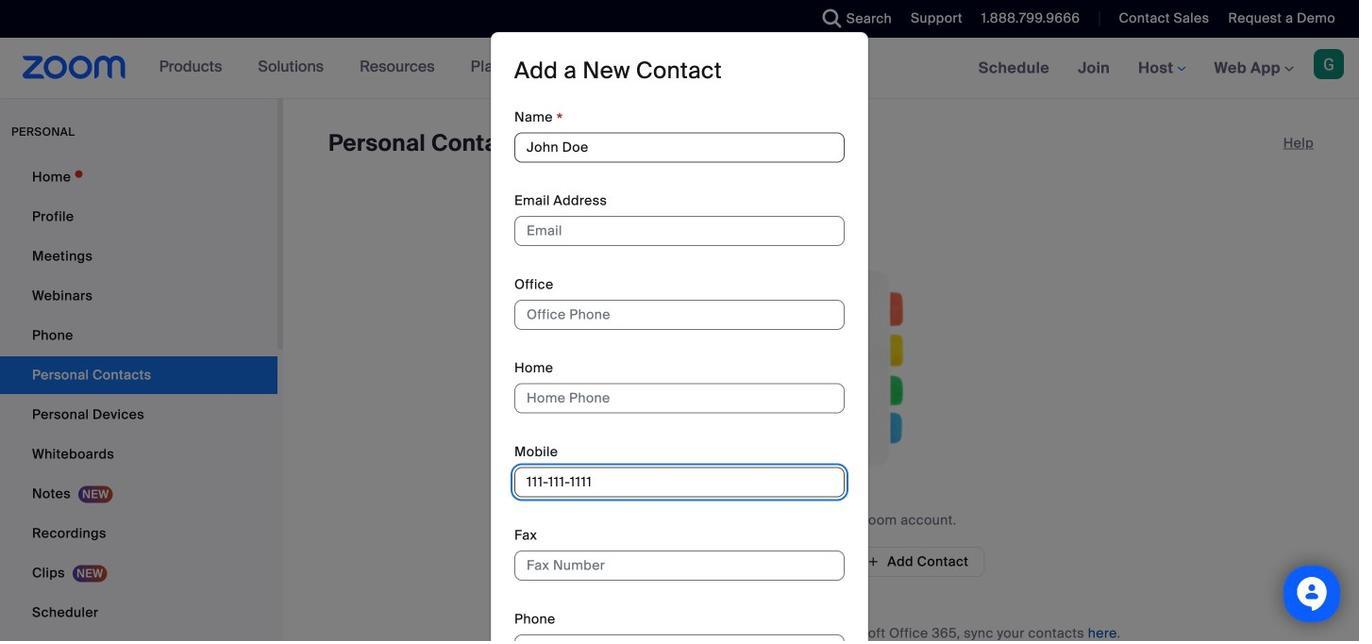 Task type: locate. For each thing, give the bounding box(es) containing it.
Email text field
[[514, 216, 845, 247]]

add image
[[867, 554, 880, 571]]

dialog
[[491, 32, 868, 642]]

Mobile Phone text field
[[514, 468, 845, 498]]

personal menu menu
[[0, 159, 277, 642]]

banner
[[0, 38, 1359, 100]]

Home Phone text field
[[514, 384, 845, 414]]

First and Last Name text field
[[514, 133, 845, 163]]



Task type: vqa. For each thing, say whether or not it's contained in the screenshot.
Zoom Logo
no



Task type: describe. For each thing, give the bounding box(es) containing it.
Office Phone text field
[[514, 300, 845, 330]]

meetings navigation
[[964, 38, 1359, 100]]

Fax Number text field
[[514, 551, 845, 582]]

product information navigation
[[145, 38, 595, 98]]

add image
[[673, 553, 686, 572]]



